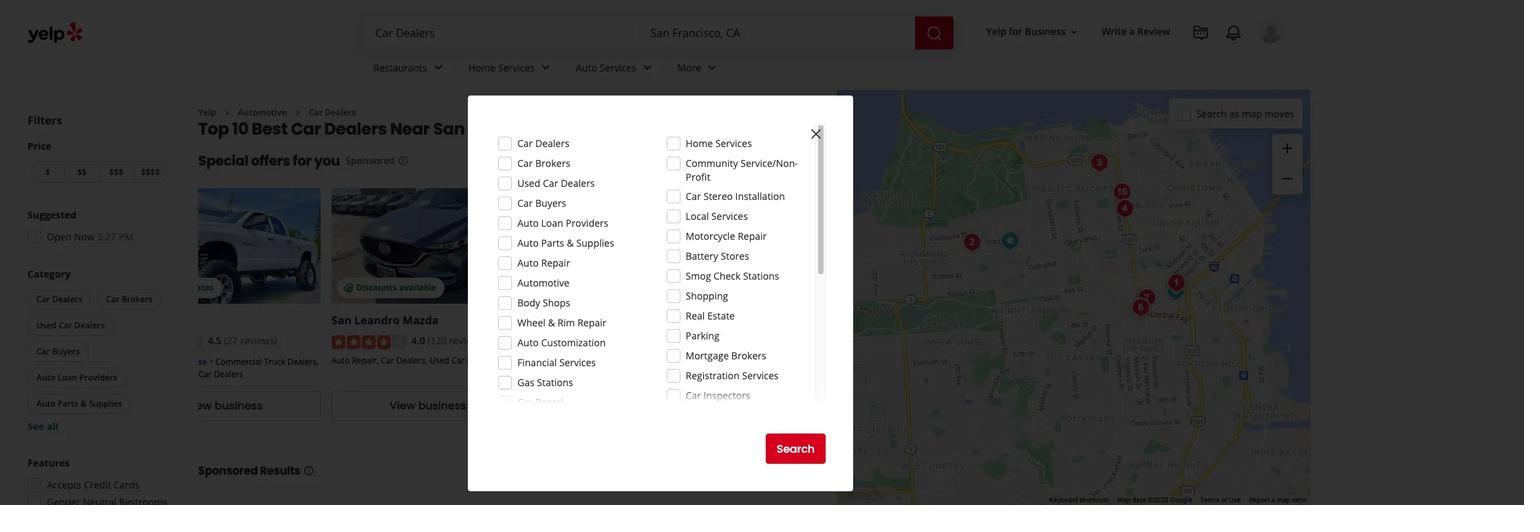 Task type: locate. For each thing, give the bounding box(es) containing it.
2 business from the left
[[418, 399, 466, 415]]

0 horizontal spatial brokers
[[122, 294, 153, 306]]

1 estimates from the left
[[173, 283, 214, 294]]

loan inside search dialog
[[541, 217, 564, 230]]

16 info v2 image
[[398, 156, 409, 167]]

$$$
[[109, 167, 123, 178]]

1 horizontal spatial yelp
[[987, 25, 1007, 38]]

stations inside auto repair, smog check stations
[[739, 369, 770, 381]]

free right 16 free estimates v2 image
[[560, 283, 578, 294]]

bmw of san francisco image
[[1133, 285, 1161, 313]]

dealers
[[325, 107, 356, 118], [324, 118, 387, 141], [536, 137, 570, 150], [561, 177, 595, 190], [52, 294, 82, 306], [74, 320, 105, 332], [467, 355, 496, 367], [214, 369, 243, 381]]

used car dealers down california
[[518, 177, 595, 190]]

None search field
[[364, 17, 957, 50]]

business for aamco transmissions & total car care
[[622, 399, 670, 415]]

1 horizontal spatial sponsored
[[346, 154, 395, 168]]

map region
[[735, 45, 1440, 506]]

16 info v2 image
[[799, 126, 810, 137], [303, 466, 314, 477]]

24 chevron down v2 image inside home services link
[[538, 59, 554, 76]]

group
[[1273, 134, 1303, 195], [23, 209, 171, 249], [25, 268, 171, 434], [23, 457, 171, 506]]

view business down auto repair, oil change stations, transmission repair
[[593, 399, 670, 415]]

now
[[74, 231, 95, 244]]

open
[[47, 231, 72, 244]]

1 vertical spatial 16 info v2 image
[[303, 466, 314, 477]]

3 free from the left
[[764, 283, 782, 294]]

yelp left 10
[[198, 107, 216, 118]]

1 vertical spatial car dealers
[[518, 137, 570, 150]]

group containing features
[[23, 457, 171, 506]]

care
[[725, 313, 750, 329]]

auto parts & supplies up auto repair
[[518, 237, 614, 250]]

san francisco toyota image
[[959, 229, 986, 257]]

3 free estimates link from the left
[[739, 189, 932, 305]]

profit
[[686, 171, 711, 184]]

24 chevron down v2 image for auto services
[[639, 59, 656, 76]]

free estimates link for aamco
[[535, 189, 728, 305]]

auto parts & supplies inside button
[[36, 399, 122, 410]]

4 view from the left
[[797, 399, 823, 415]]

1 vertical spatial car brokers
[[106, 294, 153, 306]]

shopping
[[686, 290, 728, 303]]

san leandro mazda link
[[332, 313, 439, 329]]

see all button
[[28, 421, 58, 434]]

license down '4.5 star rating' image
[[176, 356, 207, 368]]

for left business
[[1009, 25, 1023, 38]]

1 horizontal spatial reviews)
[[450, 335, 487, 348]]

providers up auto parts & supplies button on the bottom left
[[79, 372, 117, 384]]

0 vertical spatial check
[[714, 270, 741, 283]]

home services up community
[[686, 137, 752, 150]]

estimates for clean
[[784, 283, 825, 294]]

view for san leandro mazda
[[390, 399, 416, 415]]

restaurants link
[[362, 50, 458, 89]]

total
[[672, 313, 700, 329]]

2 horizontal spatial car dealers
[[518, 137, 570, 150]]

yelp for business button
[[981, 20, 1086, 44]]

zoom in image
[[1280, 140, 1296, 157]]

2 free from the left
[[560, 283, 578, 294]]

a right "report"
[[1272, 497, 1276, 505]]

reviews)
[[240, 335, 277, 348], [450, 335, 487, 348], [648, 335, 685, 348]]

view business link down auto repair, smog check stations
[[739, 392, 932, 422]]

services
[[498, 61, 535, 74], [600, 61, 636, 74], [716, 137, 752, 150], [712, 210, 748, 223], [560, 357, 596, 370], [742, 370, 779, 383]]

0 horizontal spatial loan
[[58, 372, 77, 384]]

auto loan providers up auto repair
[[518, 217, 609, 230]]

reviews) up truck
[[240, 335, 277, 348]]

2 free estimates link from the left
[[535, 189, 728, 305]]

view business for aamco transmissions & total car care
[[593, 399, 670, 415]]

0 horizontal spatial sponsored
[[198, 464, 258, 480]]

0 horizontal spatial parts
[[58, 399, 78, 410]]

automotive up special offers for you at the left of page
[[238, 107, 287, 118]]

3 free estimates from the left
[[764, 283, 825, 294]]

search image
[[926, 25, 943, 42]]

brokers up registration services
[[732, 350, 767, 363]]

auto loan providers up auto parts & supplies button on the bottom left
[[36, 372, 117, 384]]

& left rim
[[548, 317, 555, 330]]

0 horizontal spatial free estimates
[[153, 283, 214, 294]]

buyside auto image
[[1163, 270, 1191, 297]]

0 horizontal spatial car dealers
[[36, 294, 82, 306]]

business categories element
[[362, 50, 1284, 89]]

auto loan providers inside 'button'
[[36, 372, 117, 384]]

3 view business link from the left
[[535, 392, 728, 422]]

16 info v2 image right results
[[303, 466, 314, 477]]

supplies inside search dialog
[[577, 237, 614, 250]]

1 vertical spatial supplies
[[89, 399, 122, 410]]

1 horizontal spatial verified
[[753, 356, 785, 368]]

reviews) right (60
[[648, 335, 685, 348]]

license down clean air auto repair
[[787, 356, 818, 368]]

16 chevron right v2 image for automotive
[[222, 107, 233, 118]]

0 vertical spatial san
[[433, 118, 465, 141]]

sponsored
[[346, 154, 395, 168], [198, 464, 258, 480]]

services down 'customization'
[[560, 357, 596, 370]]

automotive
[[238, 107, 287, 118], [518, 277, 570, 290]]

search button
[[766, 434, 826, 465]]

3 reviews) from the left
[[648, 335, 685, 348]]

0 horizontal spatial home
[[469, 61, 496, 74]]

car brokers up '4.5 star rating' image
[[106, 294, 153, 306]]

leandro
[[354, 313, 400, 329]]

0 horizontal spatial free estimates link
[[128, 189, 321, 305]]

2 horizontal spatial dealers,
[[396, 355, 428, 367]]

home inside search dialog
[[686, 137, 713, 150]]

1 horizontal spatial license
[[787, 356, 818, 368]]

used down car dealers button
[[36, 320, 57, 332]]

24 chevron down v2 image right auto services
[[639, 59, 656, 76]]

san francisco honda image
[[1111, 196, 1139, 223]]

providers up auto repair
[[566, 217, 609, 230]]

zoom out image
[[1280, 171, 1296, 187]]

1 vertical spatial providers
[[79, 372, 117, 384]]

auto loan providers
[[518, 217, 609, 230], [36, 372, 117, 384]]

1 vertical spatial automotive
[[518, 277, 570, 290]]

home services up francisco,
[[469, 61, 535, 74]]

a for report
[[1272, 497, 1276, 505]]

2 free estimates from the left
[[560, 283, 621, 294]]

automotive down auto repair
[[518, 277, 570, 290]]

dealers inside used car dealers button
[[74, 320, 105, 332]]

4 star rating image
[[332, 336, 406, 350]]

dealers,
[[396, 355, 428, 367], [288, 356, 319, 368], [165, 369, 196, 381]]

1 verified from the left
[[142, 356, 174, 368]]

report a map error link
[[1250, 497, 1307, 505]]

0 vertical spatial buyers
[[536, 197, 566, 210]]

4 view business from the left
[[797, 399, 874, 415]]

2 verified license button from the left
[[753, 355, 818, 368]]

used inside button
[[36, 320, 57, 332]]

used inside commercial truck dealers, used car dealers, car dealers
[[128, 369, 148, 381]]

smog check stations
[[686, 270, 780, 283]]

16 chevron right v2 image right best
[[292, 107, 303, 118]]

1 horizontal spatial car brokers
[[518, 157, 571, 170]]

see
[[28, 421, 44, 434]]

1 horizontal spatial smog
[[876, 356, 898, 368]]

2 16 chevron right v2 image from the left
[[292, 107, 303, 118]]

free estimates up '4.5 star rating' image
[[153, 283, 214, 294]]

0 horizontal spatial verified license button
[[142, 355, 207, 368]]

car dealers inside button
[[36, 294, 82, 306]]

stations down stores
[[743, 270, 780, 283]]

services up california
[[600, 61, 636, 74]]

providers inside 'button'
[[79, 372, 117, 384]]

reviews) right (120
[[450, 335, 487, 348]]

1 horizontal spatial a
[[1272, 497, 1276, 505]]

2 horizontal spatial repair,
[[847, 356, 874, 368]]

0 vertical spatial for
[[1009, 25, 1023, 38]]

car brokers inside button
[[106, 294, 153, 306]]

1 horizontal spatial 24 chevron down v2 image
[[704, 59, 721, 76]]

1 horizontal spatial 16 info v2 image
[[799, 126, 810, 137]]

services up francisco,
[[498, 61, 535, 74]]

16 discount available v2 image
[[343, 283, 354, 294]]

& down auto loan providers 'button'
[[80, 399, 87, 410]]

yelp
[[987, 25, 1007, 38], [198, 107, 216, 118]]

services inside home services link
[[498, 61, 535, 74]]

estimates up 4.5
[[173, 283, 214, 294]]

3 view business from the left
[[593, 399, 670, 415]]

used down (120
[[430, 355, 449, 367]]

estimates up clean air auto repair
[[784, 283, 825, 294]]

wheel
[[518, 317, 546, 330]]

business down auto repair, oil change stations, transmission repair
[[622, 399, 670, 415]]

view business link for san leandro mazda
[[332, 392, 524, 422]]

0 horizontal spatial a
[[1130, 25, 1135, 38]]

0 vertical spatial car dealers
[[309, 107, 356, 118]]

home up community
[[686, 137, 713, 150]]

0 vertical spatial sponsored
[[346, 154, 395, 168]]

24 chevron down v2 image for restaurants
[[430, 59, 447, 76]]

1 horizontal spatial free estimates link
[[535, 189, 728, 305]]

view for aamco transmissions & total car care
[[593, 399, 619, 415]]

24 chevron down v2 image right more
[[704, 59, 721, 76]]

yelp for yelp link
[[198, 107, 216, 118]]

change
[[597, 355, 627, 367]]

2 view from the left
[[390, 399, 416, 415]]

16 chevron right v2 image
[[222, 107, 233, 118], [292, 107, 303, 118]]

0 horizontal spatial car brokers
[[106, 294, 153, 306]]

california
[[556, 118, 638, 141]]

view down commercial truck dealers, used car dealers, car dealers
[[186, 399, 212, 415]]

repair, inside auto repair, oil change stations, transmission repair
[[556, 355, 583, 367]]

car
[[309, 107, 323, 118], [291, 118, 321, 141], [518, 137, 533, 150], [518, 157, 533, 170], [543, 177, 558, 190], [686, 190, 701, 203], [518, 197, 533, 210], [36, 294, 50, 306], [106, 294, 119, 306], [703, 313, 722, 329], [59, 320, 72, 332], [36, 346, 50, 358], [381, 355, 394, 367], [452, 355, 465, 367], [150, 369, 163, 381], [199, 369, 212, 381], [686, 390, 701, 403], [518, 397, 533, 410]]

sponsored left 16 info v2 icon
[[346, 154, 395, 168]]

2 view business link from the left
[[332, 392, 524, 422]]

2 horizontal spatial reviews)
[[648, 335, 685, 348]]

16 chevron right v2 image for car dealers
[[292, 107, 303, 118]]

view business link down auto repair, oil change stations, transmission repair
[[535, 392, 728, 422]]

0 horizontal spatial for
[[293, 152, 312, 171]]

1 vertical spatial a
[[1272, 497, 1276, 505]]

0 horizontal spatial providers
[[79, 372, 117, 384]]

16 info v2 image up next image
[[799, 126, 810, 137]]

1 vertical spatial map
[[1277, 497, 1291, 505]]

offers
[[251, 152, 290, 171]]

1 reviews) from the left
[[240, 335, 277, 348]]

verified right the 16 verified v2 image
[[753, 356, 785, 368]]

0 horizontal spatial 24 chevron down v2 image
[[430, 59, 447, 76]]

auto repair, oil change stations, transmission repair
[[535, 355, 715, 378]]

next image
[[791, 153, 808, 170]]

used car dealers down car dealers button
[[36, 320, 105, 332]]

search for search as map moves
[[1197, 107, 1228, 120]]

verified license
[[142, 356, 207, 368], [753, 356, 818, 368]]

business down auto repair, smog check stations
[[826, 399, 874, 415]]

used down '4.5 star rating' image
[[128, 369, 148, 381]]

brokers up '4.5 star rating' image
[[122, 294, 153, 306]]

features
[[28, 457, 70, 470]]

loan
[[541, 217, 564, 230], [58, 372, 77, 384]]

dealers inside car dealers button
[[52, 294, 82, 306]]

1 horizontal spatial for
[[1009, 25, 1023, 38]]

free up '4.5 star rating' image
[[153, 283, 171, 294]]

all
[[47, 421, 58, 434]]

battery roadie image
[[1161, 275, 1188, 302]]

3 business from the left
[[622, 399, 670, 415]]

truck
[[264, 356, 285, 368]]

map for error
[[1277, 497, 1291, 505]]

auto services link
[[565, 50, 667, 89]]

1 vertical spatial smog
[[876, 356, 898, 368]]

auto inside button
[[36, 399, 55, 410]]

auto services
[[576, 61, 636, 74]]

discounts available link
[[332, 189, 524, 305]]

24 chevron down v2 image inside 'auto services' link
[[639, 59, 656, 76]]

1 free estimates link from the left
[[128, 189, 321, 305]]

more
[[678, 61, 702, 74]]

auto
[[576, 61, 597, 74], [518, 217, 539, 230], [518, 237, 539, 250], [518, 257, 539, 270], [791, 313, 818, 329], [518, 337, 539, 350], [332, 355, 350, 367], [535, 355, 554, 367], [827, 356, 845, 368], [36, 372, 55, 384], [36, 399, 55, 410]]

1 vertical spatial san
[[332, 313, 352, 329]]

parts inside button
[[58, 399, 78, 410]]

used inside search dialog
[[518, 177, 541, 190]]

view down auto repair, car dealers, used car dealers
[[390, 399, 416, 415]]

business down commercial truck dealers, used car dealers, car dealers
[[215, 399, 263, 415]]

report
[[1250, 497, 1270, 505]]

aamco transmissions & total car care
[[535, 313, 750, 329]]

keyboard shortcuts button
[[1050, 496, 1109, 506]]

dealers, down '4.5 star rating' image
[[165, 369, 196, 381]]

1 horizontal spatial verified license button
[[753, 355, 818, 368]]

0 vertical spatial map
[[1242, 107, 1263, 120]]

free estimates up shops
[[560, 283, 621, 294]]

0 horizontal spatial license
[[176, 356, 207, 368]]

1 24 chevron down v2 image from the left
[[538, 59, 554, 76]]

san right near
[[433, 118, 465, 141]]

top
[[198, 118, 229, 141]]

1 horizontal spatial search
[[1197, 107, 1228, 120]]

2 24 chevron down v2 image from the left
[[704, 59, 721, 76]]

2 24 chevron down v2 image from the left
[[639, 59, 656, 76]]

services inside 'auto services' link
[[600, 61, 636, 74]]

1 vertical spatial buyers
[[52, 346, 80, 358]]

automotive inside search dialog
[[518, 277, 570, 290]]

car buyers down used car dealers button
[[36, 346, 80, 358]]

real
[[686, 310, 705, 323]]

car dealers button
[[28, 290, 91, 310]]

0 horizontal spatial reviews)
[[240, 335, 277, 348]]

verified license down '4.5 star rating' image
[[142, 356, 207, 368]]

1 horizontal spatial 24 chevron down v2 image
[[639, 59, 656, 76]]

car buyers up auto repair
[[518, 197, 566, 210]]

keyboard shortcuts
[[1050, 497, 1109, 505]]

0 vertical spatial supplies
[[577, 237, 614, 250]]

2 estimates from the left
[[580, 283, 621, 294]]

0 horizontal spatial buyers
[[52, 346, 80, 358]]

stores
[[721, 250, 750, 263]]

buyers down used car dealers button
[[52, 346, 80, 358]]

parts up auto repair
[[541, 237, 565, 250]]

1 horizontal spatial verified license
[[753, 356, 818, 368]]

0 horizontal spatial smog
[[686, 270, 711, 283]]

1 horizontal spatial car buyers
[[518, 197, 566, 210]]

ion cars image
[[1086, 149, 1113, 177]]

reviews) for 4.5 (27 reviews)
[[240, 335, 277, 348]]

0 horizontal spatial check
[[714, 270, 741, 283]]

0 vertical spatial auto parts & supplies
[[518, 237, 614, 250]]

home services inside search dialog
[[686, 137, 752, 150]]

1 horizontal spatial buyers
[[536, 197, 566, 210]]

search inside search button
[[777, 442, 815, 457]]

repair up stores
[[738, 230, 767, 243]]

auto inside business categories element
[[576, 61, 597, 74]]

2 horizontal spatial free
[[764, 283, 782, 294]]

0 horizontal spatial car buyers
[[36, 346, 80, 358]]

repair right the gas
[[535, 367, 560, 378]]

view business down auto repair, car dealers, used car dealers
[[390, 399, 466, 415]]

4.5
[[208, 335, 222, 348]]

1 vertical spatial loan
[[58, 372, 77, 384]]

car inside button
[[106, 294, 119, 306]]

car brokers
[[518, 157, 571, 170], [106, 294, 153, 306]]

0 horizontal spatial free
[[153, 283, 171, 294]]

0 vertical spatial smog
[[686, 270, 711, 283]]

3 estimates from the left
[[784, 283, 825, 294]]

car brokers down francisco,
[[518, 157, 571, 170]]

1 horizontal spatial automotive
[[518, 277, 570, 290]]

$$$$
[[141, 167, 160, 178]]

view down auto repair, oil change stations, transmission repair
[[593, 399, 619, 415]]

24 chevron down v2 image
[[430, 59, 447, 76], [639, 59, 656, 76]]

view business link down auto repair, car dealers, used car dealers
[[332, 392, 524, 422]]

a right write
[[1130, 25, 1135, 38]]

1 horizontal spatial home services
[[686, 137, 752, 150]]

24 chevron down v2 image
[[538, 59, 554, 76], [704, 59, 721, 76]]

2 license from the left
[[787, 356, 818, 368]]

0 horizontal spatial home services
[[469, 61, 535, 74]]

loan inside 'button'
[[58, 372, 77, 384]]

yelp inside yelp for business "button"
[[987, 25, 1007, 38]]

0 vertical spatial 16 info v2 image
[[799, 126, 810, 137]]

1 vertical spatial check
[[900, 356, 923, 368]]

2 vertical spatial car dealers
[[36, 294, 82, 306]]

view business link for aamco transmissions & total car care
[[535, 392, 728, 422]]

san down the 16 discount available v2 icon
[[332, 313, 352, 329]]

stations down the 16 verified v2 image
[[739, 369, 770, 381]]

verified license button down '4.5 star rating' image
[[142, 355, 207, 368]]

1 horizontal spatial brokers
[[536, 157, 571, 170]]

0 horizontal spatial search
[[777, 442, 815, 457]]

2 horizontal spatial free estimates link
[[739, 189, 932, 305]]

$$$ button
[[99, 162, 133, 183]]

0 horizontal spatial verified license
[[142, 356, 207, 368]]

previous image
[[760, 153, 776, 170]]

repair
[[738, 230, 767, 243], [541, 257, 570, 270], [821, 313, 856, 329], [578, 317, 607, 330], [535, 367, 560, 378]]

view down auto repair, smog check stations
[[797, 399, 823, 415]]

supplies inside button
[[89, 399, 122, 410]]

home up francisco,
[[469, 61, 496, 74]]

0 vertical spatial automotive
[[238, 107, 287, 118]]

1 horizontal spatial car dealers
[[309, 107, 356, 118]]

inspectors
[[704, 390, 751, 403]]

search for search
[[777, 442, 815, 457]]

1 16 chevron right v2 image from the left
[[222, 107, 233, 118]]

4 business from the left
[[826, 399, 874, 415]]

2 reviews) from the left
[[450, 335, 487, 348]]

auto parts & supplies
[[518, 237, 614, 250], [36, 399, 122, 410]]

mortgage
[[686, 350, 729, 363]]

24 chevron down v2 image inside restaurants link
[[430, 59, 447, 76]]

motorcycle
[[686, 230, 736, 243]]

24 chevron down v2 image right restaurants
[[430, 59, 447, 76]]

loan up auto repair
[[541, 217, 564, 230]]

automotive link
[[238, 107, 287, 118]]

verified license right the 16 verified v2 image
[[753, 356, 818, 368]]

0 vertical spatial parts
[[541, 237, 565, 250]]

view business link down commercial truck dealers, used car dealers, car dealers
[[128, 392, 321, 422]]

view business down auto repair, smog check stations
[[797, 399, 874, 415]]

0 vertical spatial home
[[469, 61, 496, 74]]

1 24 chevron down v2 image from the left
[[430, 59, 447, 76]]

2 view business from the left
[[390, 399, 466, 415]]

financial services
[[518, 357, 596, 370]]

financial
[[518, 357, 557, 370]]

2 horizontal spatial estimates
[[784, 283, 825, 294]]

yelp left business
[[987, 25, 1007, 38]]

google
[[1171, 497, 1193, 505]]

free estimates
[[153, 283, 214, 294], [560, 283, 621, 294], [764, 283, 825, 294]]

license
[[176, 356, 207, 368], [787, 356, 818, 368]]

estimates
[[173, 283, 214, 294], [580, 283, 621, 294], [784, 283, 825, 294]]

business for clean air auto repair
[[826, 399, 874, 415]]

free estimates link for clean
[[739, 189, 932, 305]]

1 horizontal spatial free estimates
[[560, 283, 621, 294]]

write a review link
[[1097, 20, 1176, 44]]

& inside auto parts & supplies button
[[80, 399, 87, 410]]

projects image
[[1193, 25, 1209, 41]]

used car dealers inside search dialog
[[518, 177, 595, 190]]

loan down car buyers "button"
[[58, 372, 77, 384]]

& left total
[[661, 313, 669, 329]]

1 horizontal spatial loan
[[541, 217, 564, 230]]

view business for clean air auto repair
[[797, 399, 874, 415]]

smog
[[686, 270, 711, 283], [876, 356, 898, 368]]

3 view from the left
[[593, 399, 619, 415]]

1 free from the left
[[153, 283, 171, 294]]

shops
[[543, 297, 571, 310]]

estimates for aamco
[[580, 283, 621, 294]]

business down auto repair, car dealers, used car dealers
[[418, 399, 466, 415]]

map left error
[[1277, 497, 1291, 505]]

0 horizontal spatial verified
[[142, 356, 174, 368]]

1 horizontal spatial auto loan providers
[[518, 217, 609, 230]]

verified down '4.5 star rating' image
[[142, 356, 174, 368]]

auto inside 'button'
[[36, 372, 55, 384]]

customization
[[541, 337, 606, 350]]

0 horizontal spatial 16 chevron right v2 image
[[222, 107, 233, 118]]

4 view business link from the left
[[739, 392, 932, 422]]

0 vertical spatial providers
[[566, 217, 609, 230]]

rental
[[536, 397, 564, 410]]

1 horizontal spatial dealers,
[[288, 356, 319, 368]]

sponsored left results
[[198, 464, 258, 480]]

1 view business link from the left
[[128, 392, 321, 422]]

1 horizontal spatial supplies
[[577, 237, 614, 250]]

0 vertical spatial car brokers
[[518, 157, 571, 170]]

dealers, right truck
[[288, 356, 319, 368]]

free up air
[[764, 283, 782, 294]]

1 horizontal spatial estimates
[[580, 283, 621, 294]]

estimates up transmissions at bottom
[[580, 283, 621, 294]]

24 chevron down v2 image inside 'more' link
[[704, 59, 721, 76]]

1 business from the left
[[215, 399, 263, 415]]

0 vertical spatial used car dealers
[[518, 177, 595, 190]]

16 chevron right v2 image right yelp link
[[222, 107, 233, 118]]

view business down commercial truck dealers, used car dealers, car dealers
[[186, 399, 263, 415]]

home services
[[469, 61, 535, 74], [686, 137, 752, 150]]

used down francisco,
[[518, 177, 541, 190]]

1 vertical spatial search
[[777, 442, 815, 457]]

of
[[1222, 497, 1228, 505]]

parts down auto loan providers 'button'
[[58, 399, 78, 410]]

map right as
[[1242, 107, 1263, 120]]

0 vertical spatial car buyers
[[518, 197, 566, 210]]

more link
[[667, 50, 732, 89]]

verified license button down air
[[753, 355, 818, 368]]

san francisco toyota image
[[1109, 179, 1136, 207]]

parts
[[541, 237, 565, 250], [58, 399, 78, 410]]

1 vertical spatial parts
[[58, 399, 78, 410]]

home services inside business categories element
[[469, 61, 535, 74]]

registration services
[[686, 370, 779, 383]]

free estimates up clean air auto repair
[[764, 283, 825, 294]]

as
[[1230, 107, 1240, 120]]

0 vertical spatial home services
[[469, 61, 535, 74]]

error
[[1293, 497, 1307, 505]]

buyers up auto repair
[[536, 197, 566, 210]]

parts inside search dialog
[[541, 237, 565, 250]]

24 chevron down v2 image left auto services
[[538, 59, 554, 76]]

4.5 (27 reviews)
[[208, 335, 277, 348]]



Task type: describe. For each thing, give the bounding box(es) containing it.
suggested
[[28, 209, 77, 222]]

car dealers link
[[309, 107, 356, 118]]

free for clean air auto repair
[[764, 283, 782, 294]]

4.0
[[412, 335, 425, 348]]

smog inside auto repair, smog check stations
[[876, 356, 898, 368]]

1 view business from the left
[[186, 399, 263, 415]]

moves
[[1265, 107, 1295, 120]]

brokers inside button
[[122, 294, 153, 306]]

16 verified v2 image
[[739, 356, 750, 367]]

commercial truck dealers, used car dealers, car dealers
[[128, 356, 319, 381]]

terms of use
[[1201, 497, 1242, 505]]

1 verified license button from the left
[[142, 355, 207, 368]]

francisco,
[[468, 118, 553, 141]]

community service/non- profit
[[686, 157, 798, 184]]

(60 reviews)
[[631, 335, 685, 348]]

1 license from the left
[[176, 356, 207, 368]]

stress-free auto care / emerald auto image
[[996, 228, 1024, 255]]

ion cars image
[[1086, 149, 1113, 177]]

cards
[[114, 479, 139, 492]]

sort:
[[683, 125, 704, 138]]

local
[[686, 210, 709, 223]]

used car dealers inside button
[[36, 320, 105, 332]]

auto parts & supplies inside search dialog
[[518, 237, 614, 250]]

stations,
[[629, 355, 662, 367]]

4.5 star rating image
[[128, 336, 202, 350]]

close image
[[808, 126, 825, 142]]

1 free estimates from the left
[[153, 283, 214, 294]]

sponsored for sponsored
[[346, 154, 395, 168]]

dealers inside commercial truck dealers, used car dealers, car dealers
[[214, 369, 243, 381]]

business
[[1025, 25, 1066, 38]]

discounts
[[356, 283, 397, 294]]

auto loan providers button
[[28, 368, 126, 389]]

used car dealers button
[[28, 316, 114, 337]]

repair, for transmissions
[[556, 355, 583, 367]]

royal auto group of san francisco image
[[1127, 295, 1155, 322]]

providers inside search dialog
[[566, 217, 609, 230]]

repair inside auto repair, oil change stations, transmission repair
[[535, 367, 560, 378]]

3.1 star rating image
[[535, 336, 610, 350]]

motorcycle repair
[[686, 230, 767, 243]]

24 chevron down v2 image for home services
[[538, 59, 554, 76]]

car brokers button
[[97, 290, 162, 310]]

international sport motors image
[[1162, 278, 1190, 306]]

battery stores
[[686, 250, 750, 263]]

map for moves
[[1242, 107, 1263, 120]]

0 horizontal spatial 16 info v2 image
[[303, 466, 314, 477]]

shortcuts
[[1080, 497, 1109, 505]]

& up auto repair
[[567, 237, 574, 250]]

parking
[[686, 330, 720, 343]]

1 vertical spatial for
[[293, 152, 312, 171]]

repair right rim
[[578, 317, 607, 330]]

estate
[[708, 310, 735, 323]]

notifications image
[[1226, 25, 1243, 41]]

use
[[1230, 497, 1242, 505]]

$$ button
[[65, 162, 99, 183]]

services up the community service/non- profit
[[716, 137, 752, 150]]

16 chevron down v2 image
[[1069, 27, 1080, 38]]

clean air auto repair link
[[739, 313, 856, 329]]

for inside "button"
[[1009, 25, 1023, 38]]

search dialog
[[0, 0, 1525, 506]]

buyers inside search dialog
[[536, 197, 566, 210]]

2 verified license from the left
[[753, 356, 818, 368]]

keyboard
[[1050, 497, 1078, 505]]

wheel & rim repair
[[518, 317, 607, 330]]

installation
[[736, 190, 785, 203]]

home services link
[[458, 50, 565, 89]]

battery
[[686, 250, 719, 263]]

write a review
[[1102, 25, 1171, 38]]

map
[[1118, 497, 1131, 505]]

mortgage brokers
[[686, 350, 767, 363]]

available
[[399, 283, 437, 294]]

view business link for clean air auto repair
[[739, 392, 932, 422]]

local services
[[686, 210, 748, 223]]

san leandro mazda
[[332, 313, 439, 329]]

auto repair, car dealers, used car dealers
[[332, 355, 496, 367]]

car dealers inside search dialog
[[518, 137, 570, 150]]

real estate
[[686, 310, 735, 323]]

see all
[[28, 421, 58, 434]]

car buyers button
[[28, 342, 89, 363]]

a for write
[[1130, 25, 1135, 38]]

registration
[[686, 370, 740, 383]]

price group
[[28, 140, 171, 186]]

check inside search dialog
[[714, 270, 741, 283]]

auto inside auto repair, oil change stations, transmission repair
[[535, 355, 554, 367]]

1 verified license from the left
[[142, 356, 207, 368]]

auto inside auto repair, smog check stations
[[827, 356, 845, 368]]

1 horizontal spatial san
[[433, 118, 465, 141]]

repair up auto repair, smog check stations
[[821, 313, 856, 329]]

air
[[773, 313, 789, 329]]

auto parts & supplies button
[[28, 394, 131, 415]]

body
[[518, 297, 540, 310]]

services up motorcycle repair
[[712, 210, 748, 223]]

price
[[28, 140, 52, 153]]

2 verified from the left
[[753, 356, 785, 368]]

aamco
[[535, 313, 577, 329]]

results
[[260, 464, 300, 480]]

16 free estimates v2 image
[[546, 283, 557, 294]]

write
[[1102, 25, 1127, 38]]

(60
[[631, 335, 645, 348]]

buyers inside "button"
[[52, 346, 80, 358]]

auto loan providers inside search dialog
[[518, 217, 609, 230]]

car buyers inside search dialog
[[518, 197, 566, 210]]

stereo
[[704, 190, 733, 203]]

1 view from the left
[[186, 399, 212, 415]]

category
[[28, 268, 71, 281]]

free estimates for aamco
[[560, 283, 621, 294]]

check inside auto repair, smog check stations
[[900, 356, 923, 368]]

car rental
[[518, 397, 564, 410]]

view business for san leandro mazda
[[390, 399, 466, 415]]

auto repair, smog check stations
[[739, 356, 923, 381]]

yelp for yelp for business
[[987, 25, 1007, 38]]

google image
[[841, 488, 886, 506]]

review
[[1138, 25, 1171, 38]]

aamco transmissions & total car care link
[[535, 313, 750, 329]]

2 vertical spatial brokers
[[732, 350, 767, 363]]

map data ©2023 google
[[1118, 497, 1193, 505]]

group containing category
[[25, 268, 171, 434]]

mazda san francisco image
[[1127, 295, 1155, 322]]

free for aamco transmissions & total car care
[[560, 283, 578, 294]]

discounts available
[[356, 283, 437, 294]]

top 10 best car dealers near san francisco, california
[[198, 118, 638, 141]]

gas
[[518, 377, 535, 390]]

24 chevron down v2 image for more
[[704, 59, 721, 76]]

buyside auto image
[[1163, 270, 1191, 297]]

credit
[[84, 479, 111, 492]]

services down the 16 verified v2 image
[[742, 370, 779, 383]]

home inside business categories element
[[469, 61, 496, 74]]

special offers for you
[[198, 152, 340, 171]]

stations down "financial services"
[[537, 377, 573, 390]]

free estimates for clean
[[764, 283, 825, 294]]

car stereo installation
[[686, 190, 785, 203]]

view for clean air auto repair
[[797, 399, 823, 415]]

business for san leandro mazda
[[418, 399, 466, 415]]

mazda
[[403, 313, 439, 329]]

search as map moves
[[1197, 107, 1295, 120]]

car inside "button"
[[36, 346, 50, 358]]

group containing suggested
[[23, 209, 171, 249]]

car buyers inside "button"
[[36, 346, 80, 358]]

repair up 16 free estimates v2 image
[[541, 257, 570, 270]]

reviews) for 4.0 (120 reviews)
[[450, 335, 487, 348]]

smog inside search dialog
[[686, 270, 711, 283]]

user actions element
[[976, 17, 1303, 102]]

$$
[[77, 167, 87, 178]]

service/non-
[[741, 157, 798, 170]]

0 horizontal spatial automotive
[[238, 107, 287, 118]]

car inspectors
[[686, 390, 751, 403]]

community
[[686, 157, 738, 170]]

data
[[1133, 497, 1147, 505]]

clean air auto repair
[[739, 313, 856, 329]]

$
[[45, 167, 50, 178]]

(27
[[224, 335, 238, 348]]

car brokers inside search dialog
[[518, 157, 571, 170]]

transmission
[[664, 355, 715, 367]]

repair, inside auto repair, smog check stations
[[847, 356, 874, 368]]

0 horizontal spatial dealers,
[[165, 369, 196, 381]]

0 vertical spatial brokers
[[536, 157, 571, 170]]

special
[[198, 152, 248, 171]]

0 horizontal spatial san
[[332, 313, 352, 329]]

sponsored for sponsored results
[[198, 464, 258, 480]]

repair, for leandro
[[352, 355, 379, 367]]



Task type: vqa. For each thing, say whether or not it's contained in the screenshot.
16 chevron right v2 'icon' related to Car Dealers
yes



